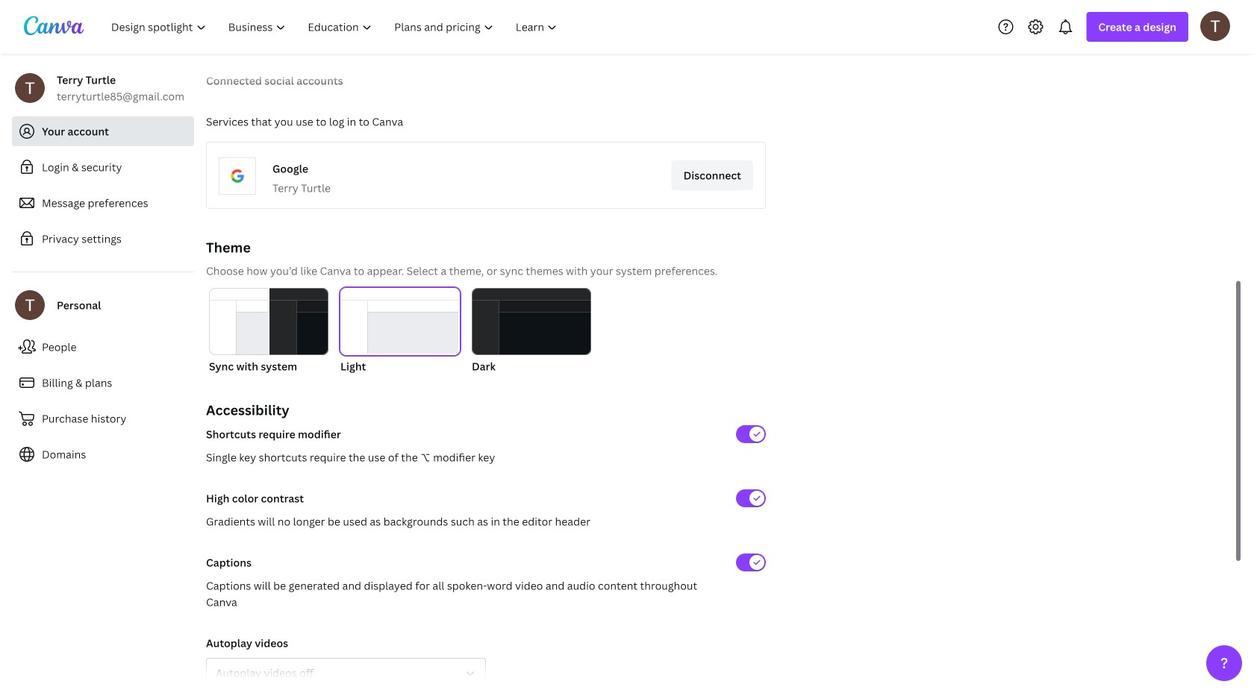 Task type: vqa. For each thing, say whether or not it's contained in the screenshot.
button
yes



Task type: locate. For each thing, give the bounding box(es) containing it.
top level navigation element
[[102, 12, 570, 42]]

terry turtle image
[[1201, 11, 1230, 41]]

None button
[[209, 288, 329, 375], [340, 288, 460, 375], [472, 288, 591, 375], [206, 659, 486, 688], [209, 288, 329, 375], [340, 288, 460, 375], [472, 288, 591, 375], [206, 659, 486, 688]]



